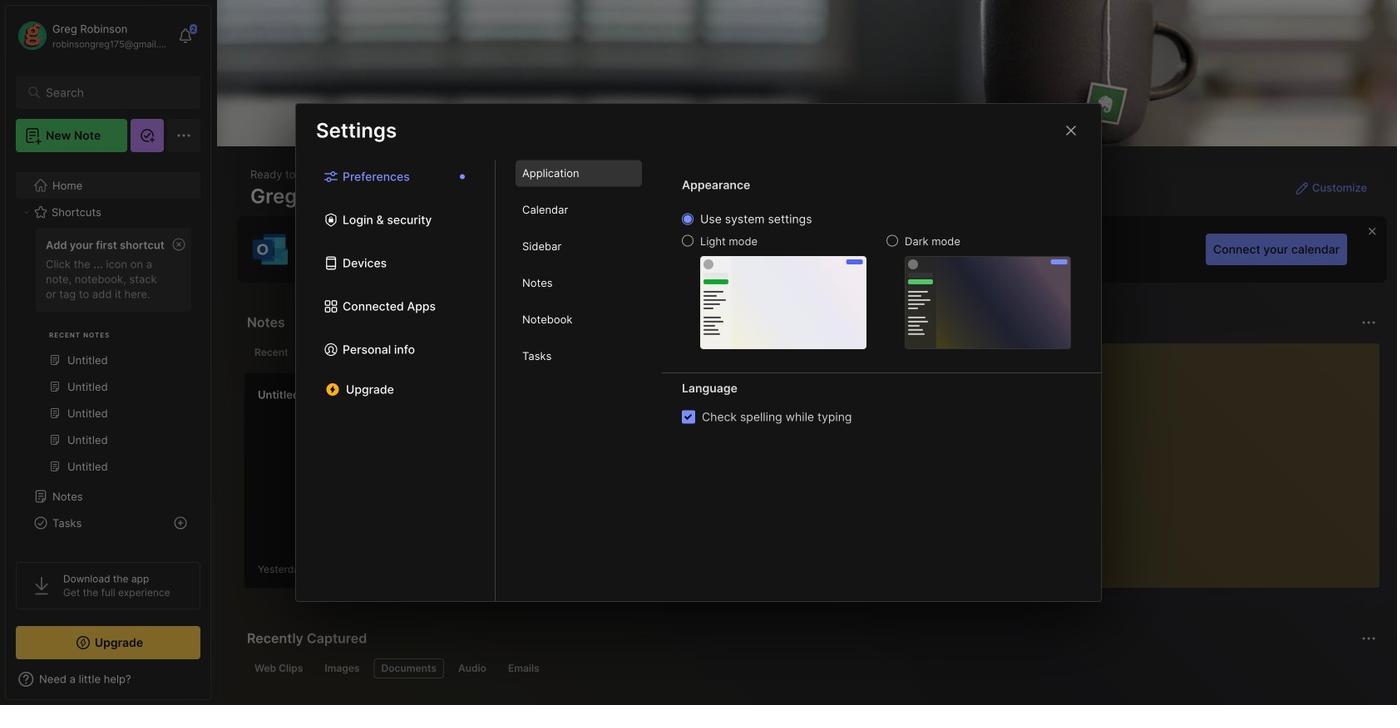 Task type: vqa. For each thing, say whether or not it's contained in the screenshot.
tab list
yes



Task type: describe. For each thing, give the bounding box(es) containing it.
close image
[[1061, 121, 1081, 141]]

group inside tree
[[16, 223, 200, 490]]

main element
[[0, 0, 216, 705]]

tree inside main element
[[6, 162, 210, 689]]

Start writing… text field
[[1029, 343, 1379, 575]]



Task type: locate. For each thing, give the bounding box(es) containing it.
None checkbox
[[682, 410, 695, 424]]

None radio
[[682, 213, 694, 225], [886, 235, 898, 247], [682, 213, 694, 225], [886, 235, 898, 247]]

None radio
[[682, 235, 694, 247]]

tab
[[516, 160, 642, 187], [516, 197, 642, 223], [516, 233, 642, 260], [516, 270, 642, 296], [516, 306, 642, 333], [247, 343, 296, 363], [302, 343, 370, 363], [516, 343, 642, 370], [247, 659, 310, 679], [317, 659, 367, 679], [374, 659, 444, 679], [451, 659, 494, 679], [501, 659, 547, 679]]

tree
[[6, 162, 210, 689]]

none search field inside main element
[[46, 82, 178, 102]]

Search text field
[[46, 85, 178, 101]]

tab list
[[296, 160, 496, 601], [496, 160, 662, 601], [247, 343, 988, 363], [247, 659, 1374, 679]]

group
[[16, 223, 200, 490]]

row group
[[244, 373, 1397, 599]]

None search field
[[46, 82, 178, 102]]

option group
[[682, 212, 1071, 349]]



